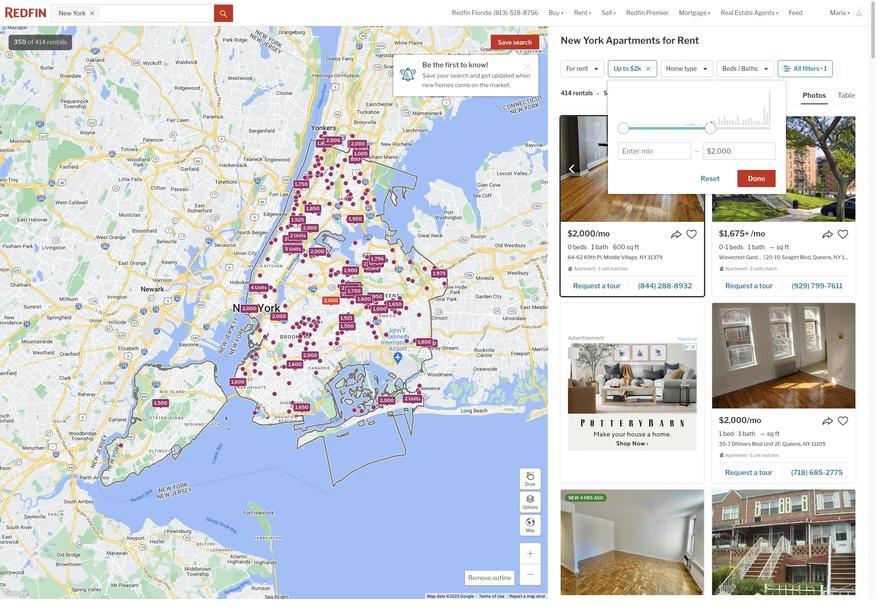 Task type: vqa. For each thing, say whether or not it's contained in the screenshot.
the top favorite button image
yes



Task type: describe. For each thing, give the bounding box(es) containing it.
(718) 685-2775 link
[[782, 465, 849, 479]]

homes
[[435, 81, 454, 88]]

rentals inside "414 rentals • sort"
[[573, 89, 593, 97]]

request for (929)
[[726, 282, 753, 290]]

to inside button
[[623, 65, 629, 72]]

(844) 288-8932 link
[[630, 278, 697, 293]]

all filters • 1 button
[[778, 60, 833, 77]]

rent ▾
[[574, 9, 592, 16]]

1 vertical spatial 1,700
[[348, 288, 361, 294]]

sq for $1,675+ /mo
[[777, 243, 783, 251]]

$2,000 /mo for (844) 288-8932
[[568, 229, 610, 238]]

for
[[566, 65, 575, 72]]

mortgage ▾ button
[[674, 0, 716, 26]]

on
[[472, 81, 479, 88]]

1 vertical spatial queens,
[[783, 441, 802, 447]]

remove outline button
[[465, 571, 515, 585]]

hrs for 2
[[735, 122, 744, 127]]

1 beds from the left
[[573, 243, 587, 251]]

/
[[738, 65, 740, 72]]

dialog containing reset
[[608, 81, 786, 194]]

(718)
[[791, 468, 808, 477]]

• for (929) 799-7611
[[748, 266, 749, 271]]

1 up wavecrest
[[726, 243, 728, 251]]

hrs for 4
[[584, 495, 593, 500]]

photo of 35-7 ditmars blvd unit 2f, queens, ny 11105 image
[[712, 303, 856, 408]]

search inside save search button
[[513, 39, 532, 46]]

tour for (844) 288-8932
[[607, 282, 621, 290]]

1 down blvd
[[750, 453, 752, 458]]

redfin premier
[[627, 9, 669, 16]]

1 horizontal spatial 4 units
[[285, 245, 301, 251]]

map button
[[520, 515, 541, 536]]

apartment • 2 units match
[[725, 266, 777, 271]]

wavecrest gardens | 20-10 seagirt blvd, queens, ny 11691
[[719, 254, 856, 261]]

request a tour for (718) 685-2775
[[725, 468, 773, 477]]

2 horizontal spatial 1,950
[[423, 340, 436, 346]]

remove new york image
[[90, 11, 95, 16]]

0 vertical spatial 1,900
[[344, 267, 357, 273]]

ft for $1,675+ /mo
[[785, 243, 789, 251]]

0 vertical spatial 1,700
[[355, 146, 368, 152]]

1 horizontal spatial 1,800
[[349, 140, 363, 146]]

0 horizontal spatial 1,950
[[349, 215, 362, 221]]

new for new 4 hrs ago
[[569, 495, 579, 500]]

up to $2k
[[614, 65, 641, 72]]

new 4 hrs ago
[[569, 495, 603, 500]]

new for new york apartments for rent
[[561, 35, 581, 46]]

• inside "414 rentals • sort"
[[597, 90, 599, 97]]

0 horizontal spatial 1,500
[[154, 400, 167, 406]]

▾ for mortgage ▾
[[708, 9, 711, 16]]

2775
[[826, 468, 843, 477]]

1 left bed
[[719, 430, 722, 437]]

ft for $2,000 /mo
[[775, 430, 780, 437]]

done button
[[737, 170, 776, 187]]

redfin premier button
[[621, 0, 674, 26]]

up
[[614, 65, 622, 72]]

1 vertical spatial 1,650
[[388, 301, 402, 307]]

2 vertical spatial 1,650
[[295, 404, 308, 410]]

1,975
[[433, 270, 446, 276]]

estate
[[735, 9, 753, 16]]

maria ▾
[[830, 9, 850, 16]]

apartment for (718)
[[725, 453, 747, 458]]

photo of 20-10 seagirt blvd, queens, ny 11691 image
[[712, 116, 856, 222]]

favorite button checkbox for $1,675+ /mo
[[838, 229, 849, 240]]

favorite button image for 8932
[[686, 229, 697, 240]]

redfin florida: (813)-518-8756
[[452, 9, 539, 16]]

new for new york
[[59, 10, 72, 17]]

florida:
[[472, 9, 492, 16]]

of for terms
[[492, 594, 496, 599]]

▾ for buy ▾
[[561, 9, 564, 16]]

photos
[[803, 91, 826, 100]]

type
[[685, 65, 697, 72]]

1 bath for (929) 799-7611
[[748, 243, 765, 251]]

village,
[[621, 254, 639, 261]]

1 vertical spatial 4
[[251, 284, 254, 290]]

sort
[[604, 89, 616, 97]]

$2,000 for (718) 685-2775
[[719, 416, 747, 425]]

request a tour for (844) 288-8932
[[573, 282, 621, 290]]

match
[[765, 266, 777, 271]]

ago for new 2 hrs ago
[[745, 122, 755, 127]]

middle
[[604, 254, 620, 261]]

10
[[775, 254, 781, 261]]

1 horizontal spatial ny
[[803, 441, 811, 447]]

mortgage
[[679, 9, 707, 16]]

sell ▾ button
[[597, 0, 621, 26]]

1 horizontal spatial 1,950
[[369, 293, 382, 299]]

bath for (929) 799-7611
[[752, 243, 765, 251]]

request for (844)
[[573, 282, 601, 290]]

apartment for (929)
[[725, 266, 747, 271]]

report for report ad
[[678, 336, 691, 341]]

home type
[[666, 65, 697, 72]]

(929) 799-7611 link
[[783, 278, 849, 293]]

ad region
[[568, 343, 697, 451]]

2f,
[[775, 441, 781, 447]]

market.
[[490, 81, 511, 88]]

0 vertical spatial rentals
[[47, 38, 67, 46]]

0 horizontal spatial sq
[[627, 243, 633, 251]]

matches for (718) 685-2775
[[762, 453, 779, 458]]

google
[[460, 594, 474, 599]]

2 horizontal spatial 4
[[580, 495, 583, 500]]

mortgage ▾
[[679, 9, 711, 16]]

350 of 414 rentals
[[14, 38, 67, 46]]

real estate agents ▾
[[721, 9, 779, 16]]

to inside 'dialog'
[[460, 61, 467, 69]]

1,850
[[306, 205, 319, 211]]

— for $1,675+ /mo
[[770, 243, 775, 251]]

apartments
[[606, 35, 660, 46]]

850
[[350, 156, 360, 162]]

1 bed
[[719, 430, 734, 437]]

all
[[794, 65, 801, 72]]

rent inside rent ▾ dropdown button
[[574, 9, 588, 16]]

a for (718) 685-2775
[[754, 468, 758, 477]]

0 vertical spatial 1,000
[[354, 150, 368, 156]]

1 up 69th
[[592, 243, 594, 251]]

up to $2k button
[[608, 60, 657, 77]]

buy ▾ button
[[549, 0, 564, 26]]

unit
[[764, 441, 774, 447]]

error
[[536, 594, 545, 599]]

685-
[[809, 468, 826, 477]]

(844)
[[638, 282, 656, 290]]

report ad button
[[678, 336, 697, 343]]

sell ▾ button
[[602, 0, 616, 26]]

▾ for rent ▾
[[589, 9, 592, 16]]

report for report a map error
[[510, 594, 522, 599]]

for rent
[[566, 65, 588, 72]]

0 horizontal spatial 1,750
[[295, 181, 308, 187]]

save search
[[498, 39, 532, 46]]

11105
[[812, 441, 826, 447]]

▾ for sell ▾
[[613, 9, 616, 16]]

0 vertical spatial the
[[433, 61, 444, 69]]

first
[[445, 61, 459, 69]]

maria
[[830, 9, 846, 16]]

previous button image
[[568, 165, 576, 173]]

0 horizontal spatial ft
[[635, 243, 639, 251]]

tour for (929) 799-7611
[[759, 282, 773, 290]]

1 up gardens
[[748, 243, 751, 251]]

save search button
[[491, 35, 539, 49]]

apartment • 1 unit matches for (844)
[[574, 266, 628, 271]]

remove up to $2k image
[[646, 66, 651, 71]]

Enter max text field
[[707, 147, 772, 155]]

0 vertical spatial 1,650
[[347, 283, 360, 289]]

apartment • 1 unit matches for (718)
[[725, 453, 779, 458]]

414 inside "414 rentals • sort"
[[561, 89, 572, 97]]

terms
[[479, 594, 491, 599]]

google image
[[2, 588, 30, 599]]

600
[[613, 243, 625, 251]]

options button
[[520, 491, 541, 513]]

buy ▾ button
[[544, 0, 569, 26]]

map data ©2023 google
[[427, 594, 474, 599]]

5
[[285, 246, 288, 252]]

search inside save your search and get updated when new homes come on the market.
[[451, 72, 469, 79]]

reset
[[701, 175, 720, 183]]

sell
[[602, 9, 612, 16]]

tour for (718) 685-2775
[[759, 468, 773, 477]]

ago for new 4 hrs ago
[[594, 495, 603, 500]]

use
[[497, 594, 504, 599]]

1 vertical spatial 1,750
[[369, 260, 382, 266]]

blvd,
[[800, 254, 812, 261]]

new 2 hrs ago
[[720, 122, 755, 127]]

be
[[422, 61, 431, 69]]

table button
[[836, 91, 857, 103]]

1 down pl,
[[599, 266, 601, 271]]

premier
[[646, 9, 669, 16]]

save your search and get updated when new homes come on the market.
[[422, 72, 531, 88]]

1,925
[[291, 216, 304, 222]]



Task type: locate. For each thing, give the bounding box(es) containing it.
0 horizontal spatial map
[[427, 594, 436, 599]]

a down blvd
[[754, 468, 758, 477]]

come
[[455, 81, 470, 88]]

sq up 10
[[777, 243, 783, 251]]

▾ right sell at the right of page
[[613, 9, 616, 16]]

1,796
[[371, 256, 384, 262]]

apartment • 1 unit matches down blvd
[[725, 453, 779, 458]]

2 horizontal spatial ft
[[785, 243, 789, 251]]

0 horizontal spatial new
[[59, 10, 72, 17]]

1 horizontal spatial ft
[[775, 430, 780, 437]]

draw
[[525, 481, 536, 486]]

1 vertical spatial rentals
[[573, 89, 593, 97]]

favorite button image
[[686, 229, 697, 240], [838, 229, 849, 240], [838, 415, 849, 426]]

35-7 ditmars blvd unit 2f, queens, ny 11105
[[719, 441, 826, 447]]

matches down unit
[[762, 453, 779, 458]]

photo of 64-62 69th pl, middle village, ny 11379 image
[[561, 116, 704, 222]]

rentals down for rent 'button'
[[573, 89, 593, 97]]

1 vertical spatial york
[[583, 35, 604, 46]]

0 horizontal spatial beds
[[573, 243, 587, 251]]

feed button
[[784, 0, 825, 26]]

ny
[[640, 254, 647, 261], [834, 254, 841, 261], [803, 441, 811, 447]]

request a tour down pl,
[[573, 282, 621, 290]]

• down pl,
[[597, 266, 598, 271]]

0 vertical spatial 1,750
[[295, 181, 308, 187]]

6 ▾ from the left
[[847, 9, 850, 16]]

▾ left sell at the right of page
[[589, 9, 592, 16]]

dialog
[[608, 81, 786, 194]]

a left map
[[523, 594, 526, 599]]

map
[[526, 528, 535, 533], [427, 594, 436, 599]]

1 horizontal spatial apartment • 1 unit matches
[[725, 453, 779, 458]]

3 units
[[284, 236, 300, 242]]

tour down 64-62 69th pl, middle village, ny 11379
[[607, 282, 621, 290]]

to right first
[[460, 61, 467, 69]]

report inside button
[[678, 336, 691, 341]]

0 horizontal spatial ago
[[594, 495, 603, 500]]

favorite button checkbox
[[686, 229, 697, 240]]

save inside button
[[498, 39, 512, 46]]

— up reset 'button'
[[695, 147, 700, 155]]

414 right '350'
[[35, 38, 46, 46]]

agents
[[754, 9, 775, 16]]

$2k
[[630, 65, 641, 72]]

1 ▾ from the left
[[561, 9, 564, 16]]

request a tour button down apartment • 2 units match
[[719, 279, 783, 292]]

0 horizontal spatial of
[[28, 38, 34, 46]]

1 vertical spatial 1,950
[[369, 293, 382, 299]]

to right up
[[623, 65, 629, 72]]

• left sort
[[597, 90, 599, 97]]

1 vertical spatial new
[[561, 35, 581, 46]]

1 bath up pl,
[[592, 243, 608, 251]]

request a tour down apartment • 2 units match
[[726, 282, 773, 290]]

0 horizontal spatial 414
[[35, 38, 46, 46]]

/mo for (929) 799-7611
[[751, 229, 765, 238]]

2 ▾ from the left
[[589, 9, 592, 16]]

1 horizontal spatial rent
[[677, 35, 699, 46]]

0 vertical spatial 1,500
[[340, 323, 354, 329]]

0 vertical spatial queens,
[[813, 254, 833, 261]]

1 vertical spatial ago
[[594, 495, 603, 500]]

/mo for (844) 288-8932
[[596, 229, 610, 238]]

0 vertical spatial 1,950
[[349, 215, 362, 221]]

0 vertical spatial 4
[[285, 245, 288, 251]]

ny left 11105 at the right
[[803, 441, 811, 447]]

1 horizontal spatial 414
[[561, 89, 572, 97]]

1 vertical spatial hrs
[[584, 495, 593, 500]]

save up new
[[422, 72, 436, 79]]

2 horizontal spatial 1,650
[[388, 301, 402, 307]]

request a tour button for (844)
[[568, 279, 630, 292]]

1 horizontal spatial matches
[[762, 453, 779, 458]]

seagirt
[[782, 254, 799, 261]]

1 right filters
[[824, 65, 827, 72]]

beds right 0
[[573, 243, 587, 251]]

0 horizontal spatial save
[[422, 72, 436, 79]]

request a tour for (929) 799-7611
[[726, 282, 773, 290]]

350
[[14, 38, 26, 46]]

1
[[824, 65, 827, 72], [592, 243, 594, 251], [726, 243, 728, 251], [748, 243, 751, 251], [599, 266, 601, 271], [719, 430, 722, 437], [739, 430, 742, 437], [750, 453, 752, 458]]

2 vertical spatial —
[[760, 430, 766, 437]]

$2,000 /mo up 0 beds
[[568, 229, 610, 238]]

$2,000 up bed
[[719, 416, 747, 425]]

for
[[662, 35, 676, 46]]

0 horizontal spatial unit
[[602, 266, 609, 271]]

minimum price slider
[[618, 123, 629, 134]]

favorite button image for 2775
[[838, 415, 849, 426]]

64-62 69th pl, middle village, ny 11379
[[568, 254, 663, 261]]

data
[[437, 594, 445, 599]]

unit down pl,
[[602, 266, 609, 271]]

sell ▾
[[602, 9, 616, 16]]

photo of 1097 ralph ave, brooklyn, ny 11236 image
[[712, 489, 856, 595]]

$2,000 /mo
[[568, 229, 610, 238], [719, 416, 762, 425]]

0 vertical spatial rent
[[574, 9, 588, 16]]

new left the remove new york image
[[59, 10, 72, 17]]

1 bath up gardens
[[748, 243, 765, 251]]

— sq ft up 10
[[770, 243, 789, 251]]

your
[[437, 72, 449, 79]]

search up the come in the top of the page
[[451, 72, 469, 79]]

map
[[527, 594, 535, 599]]

0 horizontal spatial search
[[451, 72, 469, 79]]

a down pl,
[[602, 282, 606, 290]]

• inside button
[[821, 65, 823, 72]]

• for (844) 288-8932
[[597, 266, 598, 271]]

— sq ft
[[770, 243, 789, 251], [760, 430, 780, 437]]

table
[[838, 91, 855, 100]]

288-
[[658, 282, 674, 290]]

the right on
[[480, 81, 489, 88]]

unit
[[602, 266, 609, 271], [753, 453, 761, 458]]

1,700
[[355, 146, 368, 152], [348, 288, 361, 294]]

2 vertical spatial 1,950
[[423, 340, 436, 346]]

bath up pl,
[[596, 243, 608, 251]]

request for (718)
[[725, 468, 753, 477]]

0 vertical spatial search
[[513, 39, 532, 46]]

1 bath for (718) 685-2775
[[739, 430, 756, 437]]

1 horizontal spatial —
[[760, 430, 766, 437]]

0 horizontal spatial new
[[569, 495, 579, 500]]

of for 350
[[28, 38, 34, 46]]

request down apartment • 2 units match
[[726, 282, 753, 290]]

new for new 2 hrs ago
[[720, 122, 731, 127]]

2 horizontal spatial sq
[[777, 243, 783, 251]]

york down rent ▾ button
[[583, 35, 604, 46]]

0 horizontal spatial hrs
[[584, 495, 593, 500]]

request a tour button for (929)
[[719, 279, 783, 292]]

redfin left florida:
[[452, 9, 471, 16]]

pl,
[[597, 254, 603, 261]]

map for map data ©2023 google
[[427, 594, 436, 599]]

photos button
[[801, 91, 836, 104]]

4 ▾ from the left
[[708, 9, 711, 16]]

map left data
[[427, 594, 436, 599]]

2 horizontal spatial —
[[770, 243, 775, 251]]

0 horizontal spatial ny
[[640, 254, 647, 261]]

7611
[[827, 282, 843, 290]]

york for new york
[[73, 10, 86, 17]]

ft up wavecrest gardens | 20-10 seagirt blvd, queens, ny 11691
[[785, 243, 789, 251]]

of left the use
[[492, 594, 496, 599]]

options
[[523, 504, 538, 510]]

▾ right the buy
[[561, 9, 564, 16]]

rent
[[574, 9, 588, 16], [677, 35, 699, 46]]

new york apartments for rent
[[561, 35, 699, 46]]

$2,000 up 0 beds
[[568, 229, 596, 238]]

rent ▾ button
[[569, 0, 597, 26]]

2 favorite button checkbox from the top
[[838, 415, 849, 426]]

submit search image
[[220, 10, 227, 17]]

the right be
[[433, 61, 444, 69]]

20-
[[766, 254, 775, 261]]

save down (813)-
[[498, 39, 512, 46]]

0 horizontal spatial —
[[695, 147, 700, 155]]

matches
[[610, 266, 628, 271], [762, 453, 779, 458]]

(929)
[[792, 282, 810, 290]]

rentals down new york
[[47, 38, 67, 46]]

0 horizontal spatial rent
[[574, 9, 588, 16]]

1 vertical spatial save
[[422, 72, 436, 79]]

1 vertical spatial rent
[[677, 35, 699, 46]]

report left map
[[510, 594, 522, 599]]

queens, right 2f,
[[783, 441, 802, 447]]

1 horizontal spatial 1,650
[[347, 283, 360, 289]]

414 down for
[[561, 89, 572, 97]]

▾ inside 'link'
[[776, 9, 779, 16]]

1 horizontal spatial queens,
[[813, 254, 833, 261]]

baths
[[742, 65, 758, 72]]

real
[[721, 9, 734, 16]]

/mo up gardens
[[751, 229, 765, 238]]

a for (929) 799-7611
[[754, 282, 758, 290]]

▾ for maria ▾
[[847, 9, 850, 16]]

3 ▾ from the left
[[613, 9, 616, 16]]

0 horizontal spatial rentals
[[47, 38, 67, 46]]

•
[[821, 65, 823, 72], [597, 90, 599, 97], [597, 266, 598, 271], [748, 266, 749, 271], [748, 453, 749, 458]]

to
[[460, 61, 467, 69], [623, 65, 629, 72]]

0 horizontal spatial 1,000
[[354, 150, 368, 156]]

2 beds from the left
[[730, 243, 743, 251]]

1 vertical spatial 4 units
[[251, 284, 267, 290]]

beds up wavecrest
[[730, 243, 743, 251]]

of right '350'
[[28, 38, 34, 46]]

— sq ft for $2,000 /mo
[[760, 430, 780, 437]]

1 up ditmars
[[739, 430, 742, 437]]

redfin for redfin florida: (813)-518-8756
[[452, 9, 471, 16]]

beds / baths button
[[717, 60, 775, 77]]

a for (844) 288-8932
[[602, 282, 606, 290]]

unit for (844) 288-8932
[[602, 266, 609, 271]]

ft up 2f,
[[775, 430, 780, 437]]

0 horizontal spatial york
[[73, 10, 86, 17]]

|
[[764, 254, 765, 261]]

1 vertical spatial matches
[[762, 453, 779, 458]]

1,650
[[347, 283, 360, 289], [388, 301, 402, 307], [295, 404, 308, 410]]

rentals
[[47, 38, 67, 46], [573, 89, 593, 97]]

0 vertical spatial of
[[28, 38, 34, 46]]

sq for $2,000 /mo
[[767, 430, 774, 437]]

Enter min text field
[[622, 147, 687, 155]]

tour down match
[[759, 282, 773, 290]]

1 horizontal spatial york
[[583, 35, 604, 46]]

(844) 288-8932
[[638, 282, 692, 290]]

map region
[[0, 0, 587, 599]]

1 vertical spatial unit
[[753, 453, 761, 458]]

a down units on the right top of the page
[[754, 282, 758, 290]]

62
[[576, 254, 583, 261]]

apartment for (844)
[[574, 266, 596, 271]]

apartment down wavecrest
[[725, 266, 747, 271]]

get
[[481, 72, 491, 79]]

0 vertical spatial ago
[[745, 122, 755, 127]]

beds
[[573, 243, 587, 251], [730, 243, 743, 251]]

$2,000 for (844) 288-8932
[[568, 229, 596, 238]]

2 redfin from the left
[[627, 9, 645, 16]]

search down 518-
[[513, 39, 532, 46]]

apartment down 62
[[574, 266, 596, 271]]

map for map
[[526, 528, 535, 533]]

0 vertical spatial report
[[678, 336, 691, 341]]

/mo for (718) 685-2775
[[747, 416, 762, 425]]

ditmars
[[732, 441, 751, 447]]

sq up village,
[[627, 243, 633, 251]]

ago
[[745, 122, 755, 127], [594, 495, 603, 500]]

request a tour down ditmars
[[725, 468, 773, 477]]

1 horizontal spatial new
[[720, 122, 731, 127]]

redfin for redfin premier
[[627, 9, 645, 16]]

feed
[[789, 9, 803, 16]]

save for save your search and get updated when new homes come on the market.
[[422, 72, 436, 79]]

0 vertical spatial — sq ft
[[770, 243, 789, 251]]

when
[[516, 72, 531, 79]]

buy
[[549, 9, 560, 16]]

1 horizontal spatial 1,000
[[373, 306, 386, 312]]

1 horizontal spatial map
[[526, 528, 535, 533]]

1 horizontal spatial rentals
[[573, 89, 593, 97]]

$2,000 /mo for (718) 685-2775
[[719, 416, 762, 425]]

©2023
[[446, 594, 459, 599]]

unit for (718) 685-2775
[[753, 453, 761, 458]]

0 horizontal spatial matches
[[610, 266, 628, 271]]

— sq ft for $1,675+ /mo
[[770, 243, 789, 251]]

unit down blvd
[[753, 453, 761, 458]]

0 vertical spatial new
[[59, 10, 72, 17]]

2 horizontal spatial ny
[[834, 254, 841, 261]]

1 horizontal spatial $2,000 /mo
[[719, 416, 762, 425]]

1 horizontal spatial unit
[[753, 453, 761, 458]]

• down ditmars
[[748, 453, 749, 458]]

1 horizontal spatial $2,000
[[719, 416, 747, 425]]

sq up unit
[[767, 430, 774, 437]]

the inside save your search and get updated when new homes come on the market.
[[480, 81, 489, 88]]

5 ▾ from the left
[[776, 9, 779, 16]]

bath for (844) 288-8932
[[596, 243, 608, 251]]

mortgage ▾ button
[[679, 0, 711, 26]]

7
[[728, 441, 731, 447]]

home type button
[[661, 60, 714, 77]]

favorite button checkbox
[[838, 229, 849, 240], [838, 415, 849, 426]]

— up blvd
[[760, 430, 766, 437]]

favorite button checkbox for $2,000 /mo
[[838, 415, 849, 426]]

1 horizontal spatial to
[[623, 65, 629, 72]]

new
[[59, 10, 72, 17], [561, 35, 581, 46]]

request a tour button down pl,
[[568, 279, 630, 292]]

• right filters
[[821, 65, 823, 72]]

1 horizontal spatial report
[[678, 336, 691, 341]]

favorite button image for 7611
[[838, 229, 849, 240]]

0 horizontal spatial 1,800
[[317, 140, 330, 146]]

filters
[[803, 65, 820, 72]]

beds / baths
[[723, 65, 758, 72]]

/mo up blvd
[[747, 416, 762, 425]]

apartment
[[574, 266, 596, 271], [725, 266, 747, 271], [725, 453, 747, 458]]

1 horizontal spatial 1,750
[[348, 285, 361, 291]]

$2,000 /mo up bed
[[719, 416, 762, 425]]

2 horizontal spatial 1,800
[[418, 339, 431, 345]]

0 vertical spatial $2,000 /mo
[[568, 229, 610, 238]]

• left units on the right top of the page
[[748, 266, 749, 271]]

1 vertical spatial 1,900
[[348, 287, 361, 293]]

redfin inside button
[[627, 9, 645, 16]]

1 bath up ditmars
[[739, 430, 756, 437]]

bath for (718) 685-2775
[[743, 430, 756, 437]]

york left the remove new york image
[[73, 10, 86, 17]]

1,750
[[295, 181, 308, 187], [369, 260, 382, 266], [348, 285, 361, 291]]

tour down unit
[[759, 468, 773, 477]]

maximum price slider
[[705, 123, 716, 134]]

600 sq ft
[[613, 243, 639, 251]]

apartment down ditmars
[[725, 453, 747, 458]]

new
[[422, 81, 434, 88]]

terms of use link
[[479, 594, 504, 599]]

york for new york apartments for rent
[[583, 35, 604, 46]]

save for save search
[[498, 39, 512, 46]]

know!
[[469, 61, 488, 69]]

request a tour button for (718)
[[719, 465, 782, 478]]

1 inside button
[[824, 65, 827, 72]]

▾ right agents
[[776, 9, 779, 16]]

be the first to know! dialog
[[393, 50, 538, 96]]

photo of 150 marine ave apt 1g, brooklyn, ny 11209 image
[[561, 489, 704, 595]]

1,700 up 850
[[355, 146, 368, 152]]

2 vertical spatial 4
[[580, 495, 583, 500]]

map inside button
[[526, 528, 535, 533]]

reset button
[[690, 170, 731, 187]]

69th
[[584, 254, 596, 261]]

1 horizontal spatial 4
[[285, 245, 288, 251]]

1 favorite button checkbox from the top
[[838, 229, 849, 240]]

1 horizontal spatial search
[[513, 39, 532, 46]]

hrs
[[735, 122, 744, 127], [584, 495, 593, 500]]

redfin left premier
[[627, 9, 645, 16]]

ny left 11691
[[834, 254, 841, 261]]

1,700 up "1,921" at left bottom
[[348, 288, 361, 294]]

rent right buy ▾
[[574, 9, 588, 16]]

ny left the 11379
[[640, 254, 647, 261]]

— for $2,000 /mo
[[760, 430, 766, 437]]

rent right for
[[677, 35, 699, 46]]

1 vertical spatial 1,500
[[154, 400, 167, 406]]

1 vertical spatial of
[[492, 594, 496, 599]]

1 vertical spatial map
[[427, 594, 436, 599]]

tour
[[607, 282, 621, 290], [759, 282, 773, 290], [759, 468, 773, 477]]

— sq ft up unit
[[760, 430, 780, 437]]

/mo
[[596, 229, 610, 238], [751, 229, 765, 238], [747, 416, 762, 425]]

0
[[568, 243, 572, 251]]

0 horizontal spatial report
[[510, 594, 522, 599]]

0 horizontal spatial 4
[[251, 284, 254, 290]]

799-
[[811, 282, 827, 290]]

$2,000
[[568, 229, 596, 238], [719, 416, 747, 425]]

• for (718) 685-2775
[[748, 453, 749, 458]]

— up "20-"
[[770, 243, 775, 251]]

1 bath for (844) 288-8932
[[592, 243, 608, 251]]

map down options
[[526, 528, 535, 533]]

0-
[[719, 243, 726, 251]]

1 vertical spatial favorite button checkbox
[[838, 415, 849, 426]]

0 vertical spatial unit
[[602, 266, 609, 271]]

matches for (844) 288-8932
[[610, 266, 628, 271]]

0 horizontal spatial apartment • 1 unit matches
[[574, 266, 628, 271]]

▾ right mortgage at the right top of page
[[708, 9, 711, 16]]

0 vertical spatial —
[[695, 147, 700, 155]]

new up for
[[561, 35, 581, 46]]

0 vertical spatial 414
[[35, 38, 46, 46]]

/mo up pl,
[[596, 229, 610, 238]]

new york
[[59, 10, 86, 17]]

▾ right maria
[[847, 9, 850, 16]]

request down ditmars
[[725, 468, 753, 477]]

request a tour button down blvd
[[719, 465, 782, 478]]

0 vertical spatial york
[[73, 10, 86, 17]]

1 redfin from the left
[[452, 9, 471, 16]]

home
[[666, 65, 683, 72]]

queens, right blvd,
[[813, 254, 833, 261]]

None search field
[[100, 5, 214, 22]]

new
[[720, 122, 731, 127], [569, 495, 579, 500]]

2 vertical spatial 1,750
[[348, 285, 361, 291]]

11379
[[648, 254, 663, 261]]

request down 69th
[[573, 282, 601, 290]]

1 vertical spatial apartment • 1 unit matches
[[725, 453, 779, 458]]

save inside save your search and get updated when new homes come on the market.
[[422, 72, 436, 79]]

2
[[732, 122, 734, 127], [290, 232, 293, 238], [284, 245, 287, 251], [750, 266, 753, 271], [341, 285, 344, 291], [405, 395, 408, 401]]

bath up gardens
[[752, 243, 765, 251]]

1 horizontal spatial beds
[[730, 243, 743, 251]]

report a map error
[[510, 594, 545, 599]]

apartment • 1 unit matches down pl,
[[574, 266, 628, 271]]

matches down 64-62 69th pl, middle village, ny 11379
[[610, 266, 628, 271]]

4
[[285, 245, 288, 251], [251, 284, 254, 290], [580, 495, 583, 500]]

report a map error link
[[510, 594, 545, 599]]



